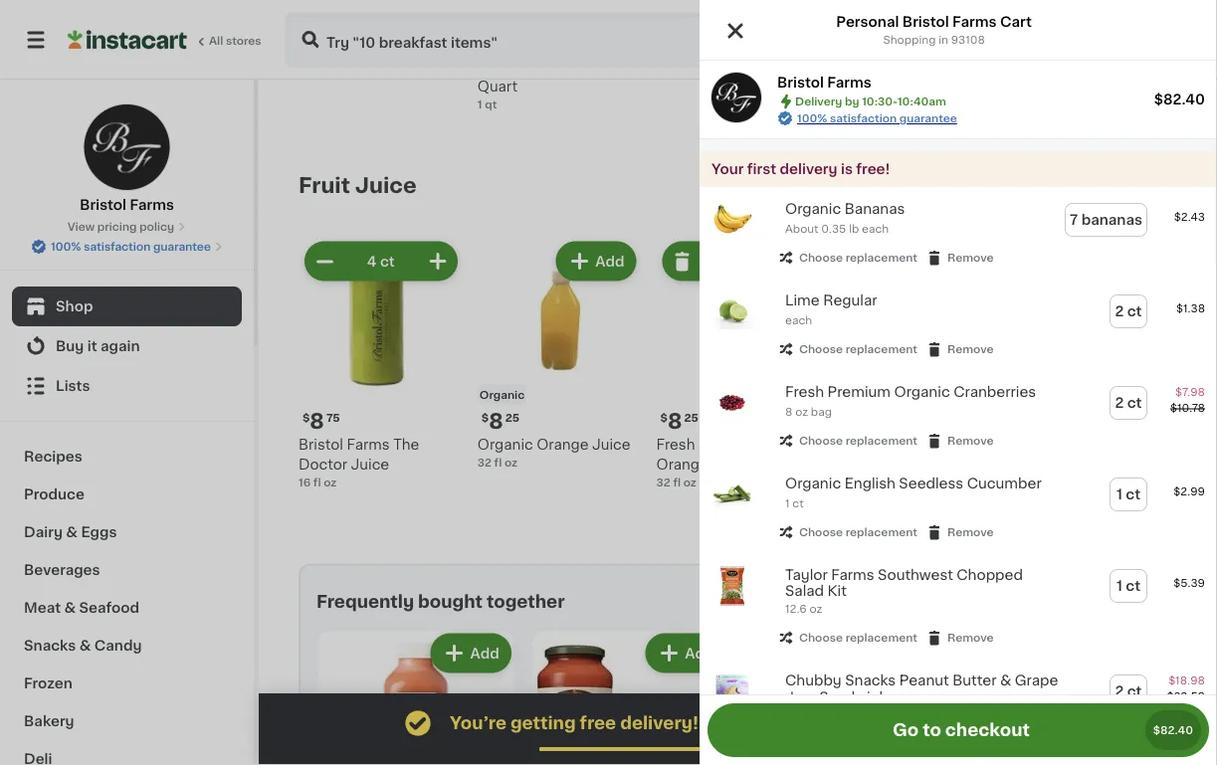 Task type: locate. For each thing, give the bounding box(es) containing it.
4 choose from the top
[[800, 527, 843, 538]]

remove up chopped
[[948, 527, 994, 538]]

replacement down lb
[[846, 252, 918, 263]]

2 horizontal spatial milk
[[1040, 59, 1069, 73]]

$ inside the $ 3 89
[[840, 14, 847, 25]]

fresh inside fresh premium organic cranberries 8 oz bag
[[786, 385, 825, 399]]

$18.98 $23.58
[[1168, 676, 1206, 703]]

view for view more
[[969, 179, 1004, 193]]

orange
[[537, 438, 589, 451], [657, 457, 709, 471]]

product group
[[700, 187, 1218, 279], [700, 279, 1218, 370], [700, 370, 1218, 462], [700, 462, 1218, 554], [700, 554, 1218, 659]]

choose down 12.6
[[800, 633, 843, 644]]

0 horizontal spatial milk
[[610, 59, 638, 73]]

2 choose from the top
[[800, 344, 843, 355]]

0 horizontal spatial fresh
[[657, 438, 696, 451]]

farms down milk,
[[828, 76, 872, 90]]

sponsored badge image for product group containing 3
[[836, 113, 896, 125]]

frozen
[[24, 677, 72, 691]]

organic for organic orange juice 32 fl oz
[[478, 438, 533, 451]]

pricing
[[97, 222, 137, 233]]

lb
[[850, 224, 860, 235]]

fresh for premium
[[786, 385, 825, 399]]

1 horizontal spatial bristol farms
[[778, 76, 872, 90]]

1 vertical spatial 1 ct button
[[1111, 571, 1147, 602]]

& left eggs on the bottom left of the page
[[66, 526, 78, 540]]

meat & seafood
[[24, 602, 139, 615]]

add button left remove fresh squeezed orange juice icon
[[558, 244, 635, 279]]

2 $ 8 25 from the left
[[661, 411, 699, 432]]

choose down bag at the bottom right
[[800, 436, 843, 447]]

sonoma
[[527, 39, 584, 53]]

add left remove fresh squeezed orange juice icon
[[596, 254, 625, 268]]

remove button up cranberries
[[926, 341, 994, 359]]

choose replacement for bananas
[[800, 252, 918, 263]]

farms up kit
[[832, 569, 875, 583]]

& inside snacks & candy "link"
[[79, 639, 91, 653]]

bristol up shopping
[[903, 15, 950, 29]]

product group containing organic bananas
[[700, 187, 1218, 279]]

item carousel region
[[299, 166, 1178, 548], [317, 622, 1188, 766]]

replacement for bananas
[[846, 252, 918, 263]]

$82.40
[[1155, 93, 1206, 107], [1154, 725, 1194, 736]]

3 remove button from the top
[[926, 432, 994, 450]]

$ for broguiere's whole milk
[[661, 14, 668, 25]]

remove up cranberries
[[948, 344, 994, 355]]

0 vertical spatial 100% satisfaction guarantee
[[798, 113, 958, 124]]

1 16 from the left
[[299, 477, 311, 488]]

4 choose replacement button from the top
[[778, 524, 918, 542]]

lowfat
[[537, 59, 585, 73]]

replacement for regular
[[846, 344, 918, 355]]

1 choose replacement from the top
[[800, 252, 918, 263]]

0 horizontal spatial each
[[786, 315, 813, 326]]

ct left $7.98 $10.78
[[1128, 396, 1143, 410]]

29
[[326, 14, 341, 25]]

milk down lactaid
[[1040, 59, 1069, 73]]

$ for clover sonoma organic lowfat 1% milk quart
[[482, 14, 489, 25]]

2 2 ct button from the top
[[1111, 387, 1147, 419]]

meat
[[24, 602, 61, 615]]

5 replacement from the top
[[846, 633, 918, 644]]

1 vertical spatial 32
[[657, 477, 671, 488]]

organic for organic english seedless cucumber 1 ct
[[786, 477, 842, 491]]

2 ct button left $7.98 $10.78
[[1111, 387, 1147, 419]]

orange inside fresh squeezed orange juice 32 fl oz
[[657, 457, 709, 471]]

$ left 29
[[303, 14, 310, 25]]

1 horizontal spatial each
[[863, 224, 890, 235]]

organic for organic bananas about 0.35 lb each
[[786, 202, 842, 216]]

$ for slate dark chocolate milk, 20g protein, lactose free, 0g added sugar
[[840, 14, 847, 25]]

1 ct left $5.39 on the bottom right
[[1117, 580, 1141, 594]]

sandwiches
[[820, 690, 905, 704]]

1 horizontal spatial satisfaction
[[831, 113, 897, 124]]

replacement up the premium
[[846, 344, 918, 355]]

view pricing policy
[[68, 222, 174, 233]]

& left grape
[[1001, 674, 1012, 688]]

$ up lactaid
[[1019, 14, 1026, 25]]

8 for bristol farms the doctor juice
[[310, 411, 325, 432]]

4 product group from the top
[[700, 462, 1218, 554]]

milk inside $ 4 lactaid 2% reduced fat milk
[[1040, 59, 1069, 73]]

1 product group from the top
[[700, 187, 1218, 279]]

add up chubby snacks peanut butter & grape jam sandwiches icon
[[685, 647, 715, 661]]

8 left 75
[[310, 411, 325, 432]]

$ 8 25 up fresh squeezed orange juice 32 fl oz
[[661, 411, 699, 432]]

choose down lime regular each
[[800, 344, 843, 355]]

chocolate
[[911, 39, 983, 53]]

0 horizontal spatial $ 8 25
[[482, 411, 520, 432]]

view left pricing
[[68, 222, 95, 233]]

bristol up pricing
[[80, 198, 126, 212]]

ct for 'taylor farms southwest chopped salad kit' image
[[1127, 580, 1141, 594]]

0 horizontal spatial 25
[[506, 412, 520, 423]]

2 vertical spatial 2
[[1116, 685, 1125, 699]]

remove button up butter
[[926, 630, 994, 647]]

1 vertical spatial 2 ct button
[[1111, 387, 1147, 419]]

personal
[[837, 15, 900, 29]]

1 vertical spatial view
[[68, 222, 95, 233]]

lemonade,
[[900, 438, 978, 451]]

2 ct
[[1116, 305, 1143, 319], [1116, 396, 1143, 410], [1116, 685, 1143, 699]]

fresh inside fresh squeezed orange juice 32 fl oz
[[657, 438, 696, 451]]

1 inside organic english seedless cucumber 1 ct
[[786, 498, 790, 509]]

1 replacement from the top
[[846, 252, 918, 263]]

0 horizontal spatial 16
[[299, 477, 311, 488]]

0 horizontal spatial orange
[[537, 438, 589, 451]]

25
[[506, 412, 520, 423], [685, 412, 699, 423]]

1 right organic english seedless cucumber icon in the right of the page
[[786, 498, 790, 509]]

& inside "chubby snacks peanut butter & grape jam sandwiches"
[[1001, 674, 1012, 688]]

1 vertical spatial satisfaction
[[84, 241, 151, 252]]

fl inside 12 fl oz many in stock
[[1029, 477, 1037, 488]]

0 vertical spatial qt
[[664, 59, 676, 70]]

1 horizontal spatial snacks
[[846, 674, 896, 688]]

1 vertical spatial $82.40
[[1154, 725, 1194, 736]]

1 vertical spatial in
[[1069, 497, 1079, 508]]

1 vertical spatial guarantee
[[153, 241, 211, 252]]

1 remove from the top
[[948, 252, 994, 263]]

in
[[939, 34, 949, 45], [1069, 497, 1079, 508]]

1 horizontal spatial $ 8 25
[[661, 411, 699, 432]]

remove button up chopped
[[926, 524, 994, 542]]

100% down view pricing policy
[[51, 241, 81, 252]]

2 choose replacement button from the top
[[778, 341, 918, 359]]

add up peanut
[[900, 647, 929, 661]]

0 vertical spatial satisfaction
[[831, 113, 897, 124]]

8
[[786, 407, 793, 418], [310, 411, 325, 432], [489, 411, 504, 432], [668, 411, 683, 432]]

4 remove button from the top
[[926, 524, 994, 542]]

0 vertical spatial 32
[[478, 457, 492, 468]]

3 2 ct from the top
[[1116, 685, 1143, 699]]

frequently bought together
[[317, 594, 565, 611]]

1 horizontal spatial 25
[[685, 412, 699, 423]]

3 choose replacement from the top
[[800, 436, 918, 447]]

75
[[327, 412, 340, 423]]

organic bananas about 0.35 lb each
[[786, 202, 906, 235]]

8 up organic orange juice 32 fl oz
[[489, 411, 504, 432]]

1 choose from the top
[[800, 252, 843, 263]]

$ left 89
[[840, 14, 847, 25]]

product group containing organic english seedless cucumber
[[700, 462, 1218, 554]]

1 ct button left $2.99
[[1111, 479, 1147, 511]]

2 2 ct from the top
[[1116, 396, 1143, 410]]

ct for the lime regular icon
[[1128, 305, 1143, 319]]

product group
[[836, 0, 999, 130], [299, 238, 462, 490], [478, 238, 641, 470], [657, 238, 820, 490], [836, 238, 999, 508], [317, 630, 516, 766], [532, 630, 730, 766], [746, 630, 945, 766]]

choose replacement
[[800, 252, 918, 263], [800, 344, 918, 355], [800, 436, 918, 447], [800, 527, 918, 538], [800, 633, 918, 644]]

0 vertical spatial 1 ct
[[1117, 488, 1141, 502]]

organic english seedless cucumber image
[[712, 474, 754, 516]]

add
[[596, 254, 625, 268], [954, 254, 983, 268], [471, 647, 500, 661], [685, 647, 715, 661], [900, 647, 929, 661]]

8 for organic orange juice
[[489, 411, 504, 432]]

product group containing taylor farms southwest chopped salad kit
[[700, 554, 1218, 659]]

chubby snacks peanut butter & grape jam sandwiches
[[786, 674, 1059, 704]]

8 up fresh squeezed orange juice 32 fl oz
[[668, 411, 683, 432]]

fresh
[[786, 385, 825, 399], [657, 438, 696, 451]]

0 vertical spatial orange
[[537, 438, 589, 451]]

2 ct button for lime regular
[[1111, 296, 1147, 328]]

view
[[969, 179, 1004, 193], [68, 222, 95, 233]]

0 horizontal spatial 100% satisfaction guarantee
[[51, 241, 211, 252]]

0 vertical spatial each
[[863, 224, 890, 235]]

organic english seedless cucumber button
[[786, 476, 1042, 492]]

increment quantity of bristol farms the doctor juice image
[[426, 250, 450, 273]]

quart
[[478, 79, 518, 93]]

choose replacement button down lime regular each
[[778, 341, 918, 359]]

0 horizontal spatial bristol farms
[[80, 198, 174, 212]]

view pricing policy link
[[68, 219, 186, 235]]

2 remove button from the top
[[926, 341, 994, 359]]

2 ct left $18.98 $23.58 in the bottom of the page
[[1116, 685, 1143, 699]]

cart
[[1001, 15, 1033, 29]]

organic right the
[[478, 438, 533, 451]]

lactose
[[836, 79, 892, 93]]

oatly
[[299, 39, 337, 53]]

item carousel region containing add
[[317, 622, 1188, 766]]

sponsored badge image
[[836, 113, 896, 125], [836, 492, 896, 503]]

2
[[1116, 305, 1125, 319], [1116, 396, 1125, 410], [1116, 685, 1125, 699]]

4
[[489, 13, 504, 34], [668, 13, 683, 34], [1026, 13, 1041, 34], [367, 254, 377, 268], [847, 411, 862, 432]]

ct right organic english seedless cucumber icon in the right of the page
[[793, 498, 804, 509]]

in inside 12 fl oz many in stock
[[1069, 497, 1079, 508]]

93108
[[952, 34, 986, 45]]

butter
[[953, 674, 997, 688]]

farms inside "taylor farms southwest chopped salad kit 12.6 oz"
[[832, 569, 875, 583]]

8 inside fresh premium organic cranberries 8 oz bag
[[786, 407, 793, 418]]

peanut
[[900, 674, 950, 688]]

1 vertical spatial qt
[[485, 98, 497, 109]]

2 for lime regular
[[1116, 305, 1125, 319]]

5 product group from the top
[[700, 554, 1218, 659]]

snacks & candy
[[24, 639, 142, 653]]

1 1 ct from the top
[[1117, 488, 1141, 502]]

clover
[[478, 39, 523, 53]]

milk,
[[836, 59, 868, 73]]

bristol farms logo image
[[83, 104, 171, 191]]

3 replacement from the top
[[846, 436, 918, 447]]

organic inside fresh premium organic cranberries 8 oz bag
[[895, 385, 951, 399]]

fl inside 4 natalie's lemonade, guava 16 fl oz
[[851, 477, 858, 488]]

1 vertical spatial sponsored badge image
[[836, 492, 896, 503]]

choose replacement button
[[778, 249, 918, 267], [778, 341, 918, 359], [778, 432, 918, 450], [778, 524, 918, 542], [778, 630, 918, 647]]

in inside personal bristol farms cart shopping in 93108
[[939, 34, 949, 45]]

100% satisfaction guarantee down view pricing policy link
[[51, 241, 211, 252]]

free
[[580, 716, 617, 732]]

& inside 'dairy & eggs' link
[[66, 526, 78, 540]]

ct for fresh premium organic cranberries image
[[1128, 396, 1143, 410]]

3 choose replacement button from the top
[[778, 432, 918, 450]]

ct left $5.39 on the bottom right
[[1127, 580, 1141, 594]]

0 vertical spatial snacks
[[24, 639, 76, 653]]

& inside meat & seafood link
[[64, 602, 76, 615]]

lactaid
[[1015, 39, 1067, 53]]

0 vertical spatial in
[[939, 34, 949, 45]]

16 down doctor
[[299, 477, 311, 488]]

fresh left squeezed at the right bottom of the page
[[657, 438, 696, 451]]

satisfaction
[[831, 113, 897, 124], [84, 241, 151, 252]]

frozen link
[[12, 665, 242, 703]]

$ 6 29
[[303, 13, 341, 34]]

7
[[1071, 213, 1079, 227]]

applied
[[784, 716, 847, 732]]

bristol inside personal bristol farms cart shopping in 93108
[[903, 15, 950, 29]]

8 left bag at the bottom right
[[786, 407, 793, 418]]

taylor farms southwest chopped salad kit image
[[712, 566, 754, 607]]

5 choose from the top
[[800, 633, 843, 644]]

2 25 from the left
[[685, 412, 699, 423]]

remove button
[[926, 249, 994, 267], [926, 341, 994, 359], [926, 432, 994, 450], [926, 524, 994, 542], [926, 630, 994, 647]]

8 for fresh squeezed orange juice
[[668, 411, 683, 432]]

3 remove from the top
[[948, 436, 994, 447]]

$ left 75
[[303, 412, 310, 423]]

1 vertical spatial orange
[[657, 457, 709, 471]]

ct right stock
[[1127, 488, 1141, 502]]

farms left the
[[347, 438, 390, 451]]

1 vertical spatial 1 ct
[[1117, 580, 1141, 594]]

go
[[893, 722, 919, 739]]

add down bought
[[471, 647, 500, 661]]

12 fl oz many in stock
[[1015, 477, 1113, 508]]

0 vertical spatial 1 ct button
[[1111, 479, 1147, 511]]

1 1 ct button from the top
[[1111, 479, 1147, 511]]

oz inside the bristol farms the doctor juice 16 fl oz
[[324, 477, 337, 488]]

choose replacement for regular
[[800, 344, 918, 355]]

remove down view more
[[948, 252, 994, 263]]

1 inside broguiere's whole milk 1 qt
[[657, 59, 662, 70]]

choose for premium
[[800, 436, 843, 447]]

0 horizontal spatial qt
[[485, 98, 497, 109]]

1 ct
[[1117, 488, 1141, 502], [1117, 580, 1141, 594]]

choose down "0.35"
[[800, 252, 843, 263]]

1 vertical spatial 100% satisfaction guarantee
[[51, 241, 211, 252]]

1 vertical spatial each
[[786, 315, 813, 326]]

sponsored badge image inside item carousel region
[[836, 492, 896, 503]]

1 2 from the top
[[1116, 305, 1125, 319]]

fl inside oatly oatmilk 64 fl oz
[[316, 59, 324, 70]]

0 horizontal spatial satisfaction
[[84, 241, 151, 252]]

guarantee down 10:40am
[[900, 113, 958, 124]]

$ inside "$ 4 09"
[[482, 14, 489, 25]]

squeezed
[[699, 438, 769, 451]]

each down lime on the right
[[786, 315, 813, 326]]

replacement for premium
[[846, 436, 918, 447]]

choose replacement button down lb
[[778, 249, 918, 267]]

candy
[[94, 639, 142, 653]]

oz inside 12 fl oz many in stock
[[1040, 477, 1053, 488]]

2 left $18.98 $23.58 in the bottom of the page
[[1116, 685, 1125, 699]]

$7.98
[[1176, 387, 1206, 398]]

2 replacement from the top
[[846, 344, 918, 355]]

broguiere's whole milk 1 qt
[[657, 39, 815, 70]]

organic up about
[[786, 202, 842, 216]]

1 vertical spatial snacks
[[846, 674, 896, 688]]

oz inside organic orange juice 32 fl oz
[[505, 457, 518, 468]]

1 vertical spatial 2 ct
[[1116, 396, 1143, 410]]

0 horizontal spatial snacks
[[24, 639, 76, 653]]

reduced
[[1095, 39, 1159, 53]]

1 horizontal spatial qt
[[664, 59, 676, 70]]

view inside popup button
[[969, 179, 1004, 193]]

bristol farms up view pricing policy link
[[80, 198, 174, 212]]

3 2 from the top
[[1116, 685, 1125, 699]]

2 vertical spatial 2 ct button
[[1111, 676, 1147, 708]]

$ for oatly oatmilk
[[303, 14, 310, 25]]

satisfaction down pricing
[[84, 241, 151, 252]]

0 vertical spatial 100%
[[798, 113, 828, 124]]

choose replacement button down english
[[778, 524, 918, 542]]

choose for regular
[[800, 344, 843, 355]]

4 remove from the top
[[948, 527, 994, 538]]

1 down broguiere's
[[657, 59, 662, 70]]

bakery
[[24, 715, 74, 729]]

25 up organic orange juice 32 fl oz
[[506, 412, 520, 423]]

1 remove button from the top
[[926, 249, 994, 267]]

cucumber
[[968, 477, 1042, 491]]

1 horizontal spatial 100%
[[798, 113, 828, 124]]

milk right whole
[[787, 39, 815, 53]]

5 choose replacement from the top
[[800, 633, 918, 644]]

3 choose from the top
[[800, 436, 843, 447]]

1 choose replacement button from the top
[[778, 249, 918, 267]]

2 remove from the top
[[948, 344, 994, 355]]

juice
[[355, 175, 417, 196], [593, 438, 631, 451], [351, 457, 390, 471], [712, 457, 751, 471]]

replacement up guava
[[846, 436, 918, 447]]

0 vertical spatial fresh
[[786, 385, 825, 399]]

1 vertical spatial 2
[[1116, 396, 1125, 410]]

1 horizontal spatial 32
[[657, 477, 671, 488]]

replacement
[[846, 252, 918, 263], [846, 344, 918, 355], [846, 436, 918, 447], [846, 527, 918, 538], [846, 633, 918, 644]]

organic inside organic bananas about 0.35 lb each
[[786, 202, 842, 216]]

2 1 ct from the top
[[1117, 580, 1141, 594]]

0 horizontal spatial 100%
[[51, 241, 81, 252]]

2 2 from the top
[[1116, 396, 1125, 410]]

dairy
[[24, 526, 63, 540]]

snacks inside "chubby snacks peanut butter & grape jam sandwiches"
[[846, 674, 896, 688]]

all
[[209, 35, 223, 46]]

fresh for squeezed
[[657, 438, 696, 451]]

snacks up the frozen
[[24, 639, 76, 653]]

sponsored badge image down the added in the right of the page
[[836, 113, 896, 125]]

bristol up delivery
[[778, 76, 824, 90]]

4 replacement from the top
[[846, 527, 918, 538]]

0 horizontal spatial guarantee
[[153, 241, 211, 252]]

replacement for farms
[[846, 633, 918, 644]]

2 ct button left $18.98 $23.58 in the bottom of the page
[[1111, 676, 1147, 708]]

2 sponsored badge image from the top
[[836, 492, 896, 503]]

your first delivery is free!
[[712, 162, 891, 176]]

chubby snacks peanut butter & grape jam sandwiches image
[[712, 671, 754, 713]]

1 horizontal spatial orange
[[657, 457, 709, 471]]

organic inside organic orange juice 32 fl oz
[[478, 438, 533, 451]]

regular
[[824, 294, 878, 308]]

1 $ 8 25 from the left
[[482, 411, 520, 432]]

guarantee down policy
[[153, 241, 211, 252]]

you're
[[450, 716, 507, 732]]

$82.40 down the $23.58
[[1154, 725, 1194, 736]]

replacement down "taylor farms southwest chopped salad kit 12.6 oz"
[[846, 633, 918, 644]]

organic inside organic english seedless cucumber 1 ct
[[786, 477, 842, 491]]

1 horizontal spatial fresh
[[786, 385, 825, 399]]

in left stock
[[1069, 497, 1079, 508]]

1 25 from the left
[[506, 412, 520, 423]]

organic up the lemonade,
[[895, 385, 951, 399]]

0 vertical spatial sponsored badge image
[[836, 113, 896, 125]]

choose replacement button up guava
[[778, 432, 918, 450]]

4 left "99" on the right top of the page
[[668, 13, 683, 34]]

qt down quart
[[485, 98, 497, 109]]

$
[[303, 14, 310, 25], [482, 14, 489, 25], [840, 14, 847, 25], [661, 14, 668, 25], [1019, 14, 1026, 25], [303, 412, 310, 423], [482, 412, 489, 423], [661, 412, 668, 423]]

0 vertical spatial 2
[[1116, 305, 1125, 319]]

5 remove from the top
[[948, 633, 994, 644]]

0 horizontal spatial in
[[939, 34, 949, 45]]

0 vertical spatial guarantee
[[900, 113, 958, 124]]

2 choose replacement from the top
[[800, 344, 918, 355]]

add down view more
[[954, 254, 983, 268]]

5 choose replacement button from the top
[[778, 630, 918, 647]]

1 horizontal spatial 16
[[836, 477, 848, 488]]

1 ct button left $5.39 on the bottom right
[[1111, 571, 1147, 602]]

farms up the "93108"
[[953, 15, 997, 29]]

$ left "99" on the right top of the page
[[661, 14, 668, 25]]

kit
[[828, 585, 847, 599]]

4 left the 09
[[489, 13, 504, 34]]

2 product group from the top
[[700, 279, 1218, 370]]

satisfaction inside button
[[84, 241, 151, 252]]

$ inside $ 6 29
[[303, 14, 310, 25]]

is
[[841, 162, 853, 176]]

2 16 from the left
[[836, 477, 848, 488]]

100% satisfaction guarantee down "10:30-"
[[798, 113, 958, 124]]

bananas
[[845, 202, 906, 216]]

1 vertical spatial fresh
[[657, 438, 696, 451]]

in left the "93108"
[[939, 34, 949, 45]]

1 horizontal spatial in
[[1069, 497, 1079, 508]]

2 for fresh premium organic cranberries
[[1116, 396, 1125, 410]]

qt down broguiere's
[[664, 59, 676, 70]]

3 2 ct button from the top
[[1111, 676, 1147, 708]]

organic bananas image
[[712, 199, 754, 241]]

view left the more
[[969, 179, 1004, 193]]

1 2 ct from the top
[[1116, 305, 1143, 319]]

premium
[[828, 385, 891, 399]]

choose replacement down kit
[[800, 633, 918, 644]]

0 horizontal spatial view
[[68, 222, 95, 233]]

1 vertical spatial 100%
[[51, 241, 81, 252]]

89
[[863, 14, 878, 25]]

ct left increment quantity of bristol farms the doctor juice icon
[[380, 254, 395, 268]]

0 vertical spatial bristol farms
[[778, 76, 872, 90]]

2 ct left $7.98 $10.78
[[1116, 396, 1143, 410]]

2 1 ct button from the top
[[1111, 571, 1147, 602]]

5 remove button from the top
[[926, 630, 994, 647]]

10:30-
[[863, 96, 898, 107]]

seafood
[[79, 602, 139, 615]]

remove button up 'seedless'
[[926, 432, 994, 450]]

remove button for cucumber
[[926, 524, 994, 542]]

each inside lime regular each
[[786, 315, 813, 326]]

32 inside organic orange juice 32 fl oz
[[478, 457, 492, 468]]

again
[[101, 340, 140, 354]]

oz inside 4 natalie's lemonade, guava 16 fl oz
[[861, 477, 874, 488]]

$ inside $ 4 99
[[661, 14, 668, 25]]

personal bristol farms cart shopping in 93108
[[837, 15, 1033, 45]]

& right meat
[[64, 602, 76, 615]]

32
[[478, 457, 492, 468], [657, 477, 671, 488]]

100% inside button
[[51, 241, 81, 252]]

1 vertical spatial bristol farms
[[80, 198, 174, 212]]

1 horizontal spatial view
[[969, 179, 1004, 193]]

0 vertical spatial item carousel region
[[299, 166, 1178, 548]]

4 inside $ 4 lactaid 2% reduced fat milk
[[1026, 13, 1041, 34]]

0 vertical spatial view
[[969, 179, 1004, 193]]

sponsored badge image down english
[[836, 492, 896, 503]]

bakery link
[[12, 703, 242, 741]]

25 left fresh premium organic cranberries image
[[685, 412, 699, 423]]

oatmilk
[[341, 39, 395, 53]]

choose replacement button down kit
[[778, 630, 918, 647]]

replacement down english
[[846, 527, 918, 538]]

bristol farms image
[[712, 73, 762, 122]]

0 horizontal spatial 32
[[478, 457, 492, 468]]

choose replacement down lb
[[800, 252, 918, 263]]

4 choose replacement from the top
[[800, 527, 918, 538]]

1 sponsored badge image from the top
[[836, 113, 896, 125]]

organic up organic orange juice 32 fl oz
[[480, 389, 525, 400]]

None search field
[[285, 12, 741, 68]]

$ up fresh squeezed orange juice 32 fl oz
[[661, 412, 668, 423]]

0g
[[934, 79, 953, 93]]

1 vertical spatial item carousel region
[[317, 622, 1188, 766]]

item carousel region inside frequently bought together section
[[317, 622, 1188, 766]]

2 vertical spatial 2 ct
[[1116, 685, 1143, 699]]

0 vertical spatial 2 ct
[[1116, 305, 1143, 319]]

0 vertical spatial 2 ct button
[[1111, 296, 1147, 328]]

fl inside organic orange juice 32 fl oz
[[495, 457, 502, 468]]

3 product group from the top
[[700, 370, 1218, 462]]

$5.99 element
[[1015, 409, 1178, 435]]

juice inside the bristol farms the doctor juice 16 fl oz
[[351, 457, 390, 471]]

$ inside the $ 8 75
[[303, 412, 310, 423]]

1 horizontal spatial milk
[[787, 39, 815, 53]]

remove button down view more
[[926, 249, 994, 267]]

organic down clover
[[478, 59, 533, 73]]

1 2 ct button from the top
[[1111, 296, 1147, 328]]



Task type: describe. For each thing, give the bounding box(es) containing it.
ct inside organic english seedless cucumber 1 ct
[[793, 498, 804, 509]]

& for meat
[[64, 602, 76, 615]]

bristol inside the bristol farms the doctor juice 16 fl oz
[[299, 438, 344, 451]]

frequently bought together section
[[299, 564, 1188, 766]]

delivery!
[[621, 716, 699, 732]]

shop link
[[12, 287, 242, 327]]

instacart logo image
[[68, 28, 187, 52]]

farms inside personal bristol farms cart shopping in 93108
[[953, 15, 997, 29]]

more
[[997, 719, 1027, 729]]

remove for 0.35
[[948, 252, 994, 263]]

lime regular button
[[786, 293, 878, 309]]

free!
[[857, 162, 891, 176]]

all stores
[[209, 35, 262, 46]]

•
[[703, 716, 709, 732]]

12.6
[[786, 604, 807, 615]]

100% satisfaction guarantee link
[[798, 111, 958, 126]]

view for view pricing policy
[[68, 222, 95, 233]]

4 for $ 4 99
[[668, 13, 683, 34]]

choose replacement button for premium
[[778, 432, 918, 450]]

add button up peanut
[[862, 636, 939, 672]]

milk inside broguiere's whole milk 1 qt
[[787, 39, 815, 53]]

fresh premium organic cranberries button
[[786, 384, 1037, 400]]

qt inside clover sonoma organic lowfat 1% milk quart 1 qt
[[485, 98, 497, 109]]

english
[[845, 477, 896, 491]]

25 for fresh
[[685, 412, 699, 423]]

juice inside fresh squeezed orange juice 32 fl oz
[[712, 457, 751, 471]]

& for snacks
[[79, 639, 91, 653]]

organic english seedless cucumber 1 ct
[[786, 477, 1042, 509]]

organic for organic
[[480, 389, 525, 400]]

4 right the 'decrement quantity of bristol farms the doctor juice' image at left
[[367, 254, 377, 268]]

shop
[[56, 300, 93, 314]]

fl inside the bristol farms the doctor juice 16 fl oz
[[314, 477, 321, 488]]

0 vertical spatial $82.40
[[1155, 93, 1206, 107]]

bristol farms the doctor juice 16 fl oz
[[299, 438, 420, 488]]

increment quantity of fresh squeezed orange juice image
[[784, 250, 808, 273]]

1 inside clover sonoma organic lowfat 1% milk quart 1 qt
[[478, 98, 482, 109]]

the
[[393, 438, 420, 451]]

choose replacement button for regular
[[778, 341, 918, 359]]

1 horizontal spatial guarantee
[[900, 113, 958, 124]]

view more
[[969, 179, 1045, 193]]

view more button
[[962, 166, 1067, 206]]

$ 8 25 for fresh
[[661, 411, 699, 432]]

bristol farms link
[[80, 104, 174, 215]]

snacks & candy link
[[12, 627, 242, 665]]

2 ct for fresh premium organic cranberries
[[1116, 396, 1143, 410]]

100% satisfaction guarantee button
[[31, 235, 223, 255]]

1 ct button for cucumber
[[1111, 479, 1147, 511]]

service type group
[[758, 21, 972, 59]]

more
[[1007, 179, 1045, 193]]

organic inside clover sonoma organic lowfat 1% milk quart 1 qt
[[478, 59, 533, 73]]

$2.99
[[1174, 486, 1206, 497]]

16 inside 4 natalie's lemonade, guava 16 fl oz
[[836, 477, 848, 488]]

remove for cranberries
[[948, 436, 994, 447]]

25 for organic
[[506, 412, 520, 423]]

$ for fresh squeezed orange juice
[[661, 412, 668, 423]]

fruit juice
[[299, 175, 417, 196]]

$5.39
[[1174, 578, 1206, 589]]

about
[[786, 224, 819, 235]]

first
[[748, 162, 777, 176]]

added
[[836, 99, 882, 113]]

it
[[87, 340, 97, 354]]

choose replacement button for bananas
[[778, 249, 918, 267]]

treatment tracker modal dialog
[[259, 694, 1218, 766]]

11 fl oz
[[836, 98, 871, 109]]

slate dark chocolate milk, 20g protein, lactose free, 0g added sugar
[[836, 39, 983, 113]]

100% satisfaction guarantee inside button
[[51, 241, 211, 252]]

guarantee inside button
[[153, 241, 211, 252]]

4 inside 4 natalie's lemonade, guava 16 fl oz
[[847, 411, 862, 432]]

12
[[1015, 477, 1027, 488]]

organic bananas button
[[786, 201, 906, 217]]

salad
[[786, 585, 825, 599]]

buy it again link
[[12, 327, 242, 366]]

product group containing 4
[[836, 238, 999, 508]]

remove for cucumber
[[948, 527, 994, 538]]

seedless
[[900, 477, 964, 491]]

$ for organic orange juice
[[482, 412, 489, 423]]

09
[[506, 14, 521, 25]]

& for dairy
[[66, 526, 78, 540]]

ct for chubby snacks peanut butter & grape jam sandwiches icon
[[1128, 685, 1143, 699]]

choose replacement for premium
[[800, 436, 918, 447]]

1 left $5.39 on the bottom right
[[1117, 580, 1123, 594]]

delivery by 10:30-10:40am
[[796, 96, 947, 107]]

1 horizontal spatial 100% satisfaction guarantee
[[798, 113, 958, 124]]

frequently
[[317, 594, 414, 611]]

oz inside fresh premium organic cranberries 8 oz bag
[[796, 407, 809, 418]]

qt inside broguiere's whole milk 1 qt
[[664, 59, 676, 70]]

milk inside clover sonoma organic lowfat 1% milk quart 1 qt
[[610, 59, 638, 73]]

fruit
[[299, 175, 350, 196]]

2 ct button for fresh premium organic cranberries
[[1111, 387, 1147, 419]]

add button up •
[[648, 636, 724, 672]]

checkout
[[946, 722, 1031, 739]]

beverages link
[[12, 552, 242, 590]]

oz inside "taylor farms southwest chopped salad kit 12.6 oz"
[[810, 604, 823, 615]]

each inside organic bananas about 0.35 lb each
[[863, 224, 890, 235]]

choose for english
[[800, 527, 843, 538]]

choose replacement button for farms
[[778, 630, 918, 647]]

item carousel region containing fruit juice
[[299, 166, 1178, 548]]

4 natalie's lemonade, guava 16 fl oz
[[836, 411, 978, 488]]

bought
[[418, 594, 483, 611]]

clover sonoma organic lowfat 1% milk quart 1 qt
[[478, 39, 638, 109]]

$ 8 25 for organic
[[482, 411, 520, 432]]

$4.59 original price: $5.39 element
[[1015, 10, 1178, 36]]

snacks inside "link"
[[24, 639, 76, 653]]

remove button for 0.35
[[926, 249, 994, 267]]

fl inside fresh squeezed orange juice 32 fl oz
[[674, 477, 681, 488]]

1 ct button for chopped
[[1111, 571, 1147, 602]]

$7.98 $10.78
[[1171, 387, 1206, 414]]

oatly oatmilk 64 fl oz
[[299, 39, 395, 70]]

32 inside fresh squeezed orange juice 32 fl oz
[[657, 477, 671, 488]]

choose for farms
[[800, 633, 843, 644]]

1 ct for cucumber
[[1117, 488, 1141, 502]]

your
[[712, 162, 744, 176]]

1 right stock
[[1117, 488, 1123, 502]]

go to checkout
[[893, 722, 1031, 739]]

getting
[[511, 716, 576, 732]]

sponsored badge image for product group containing 4
[[836, 492, 896, 503]]

product group containing fresh premium organic cranberries
[[700, 370, 1218, 462]]

oz inside fresh squeezed orange juice 32 fl oz
[[684, 477, 697, 488]]

choose replacement for english
[[800, 527, 918, 538]]

sugar
[[886, 99, 927, 113]]

policy
[[139, 222, 174, 233]]

$ for bristol farms the doctor juice
[[303, 412, 310, 423]]

remove button for cranberries
[[926, 432, 994, 450]]

4 for $ 4 09
[[489, 13, 504, 34]]

20g
[[872, 59, 899, 73]]

slate
[[836, 39, 871, 53]]

64
[[299, 59, 314, 70]]

oz inside oatly oatmilk 64 fl oz
[[327, 59, 340, 70]]

product group containing lime regular
[[700, 279, 1218, 370]]

$10.78
[[1171, 403, 1206, 414]]

stores
[[226, 35, 262, 46]]

orange inside organic orange juice 32 fl oz
[[537, 438, 589, 451]]

to
[[923, 722, 942, 739]]

southwest
[[878, 569, 954, 583]]

$ 4 99
[[661, 13, 700, 34]]

fresh premium organic cranberries image
[[712, 382, 754, 424]]

add button down view more
[[916, 244, 993, 279]]

choose replacement for farms
[[800, 633, 918, 644]]

all stores link
[[68, 12, 263, 68]]

$ 3 89
[[840, 13, 878, 34]]

replacement for english
[[846, 527, 918, 538]]

more button
[[973, 708, 1051, 740]]

$23.58
[[1168, 692, 1206, 703]]

broguiere's
[[657, 39, 736, 53]]

farms up policy
[[130, 198, 174, 212]]

chopped
[[957, 569, 1024, 583]]

product group containing 3
[[836, 0, 999, 130]]

ct for organic english seedless cucumber icon in the right of the page
[[1127, 488, 1141, 502]]

remove for chopped
[[948, 633, 994, 644]]

buy
[[56, 340, 84, 354]]

4 for $ 4 lactaid 2% reduced fat milk
[[1026, 13, 1041, 34]]

farms inside the bristol farms the doctor juice 16 fl oz
[[347, 438, 390, 451]]

at
[[851, 716, 868, 732]]

$ 4 09
[[482, 13, 521, 34]]

0.35
[[822, 224, 847, 235]]

choose replacement button for english
[[778, 524, 918, 542]]

lime regular image
[[712, 291, 754, 333]]

decrement quantity of bristol farms the doctor juice image
[[312, 250, 336, 273]]

choose for bananas
[[800, 252, 843, 263]]

add button down bought
[[433, 636, 510, 672]]

$ inside $ 4 lactaid 2% reduced fat milk
[[1019, 14, 1026, 25]]

16 inside the bristol farms the doctor juice 16 fl oz
[[299, 477, 311, 488]]

protein,
[[903, 59, 956, 73]]

bananas
[[1082, 213, 1143, 227]]

dairy & eggs link
[[12, 514, 242, 552]]

1 ct for chopped
[[1117, 580, 1141, 594]]

remove button for chopped
[[926, 630, 994, 647]]

remove fresh squeezed orange juice image
[[671, 250, 695, 273]]

you're getting free delivery!
[[450, 716, 699, 732]]

2 ct for lime regular
[[1116, 305, 1143, 319]]

eggs
[[81, 526, 117, 540]]

meat & seafood link
[[12, 590, 242, 627]]

organic orange juice 32 fl oz
[[478, 438, 631, 468]]

juice inside organic orange juice 32 fl oz
[[593, 438, 631, 451]]



Task type: vqa. For each thing, say whether or not it's contained in the screenshot.
"Grocery Apple Lee"
no



